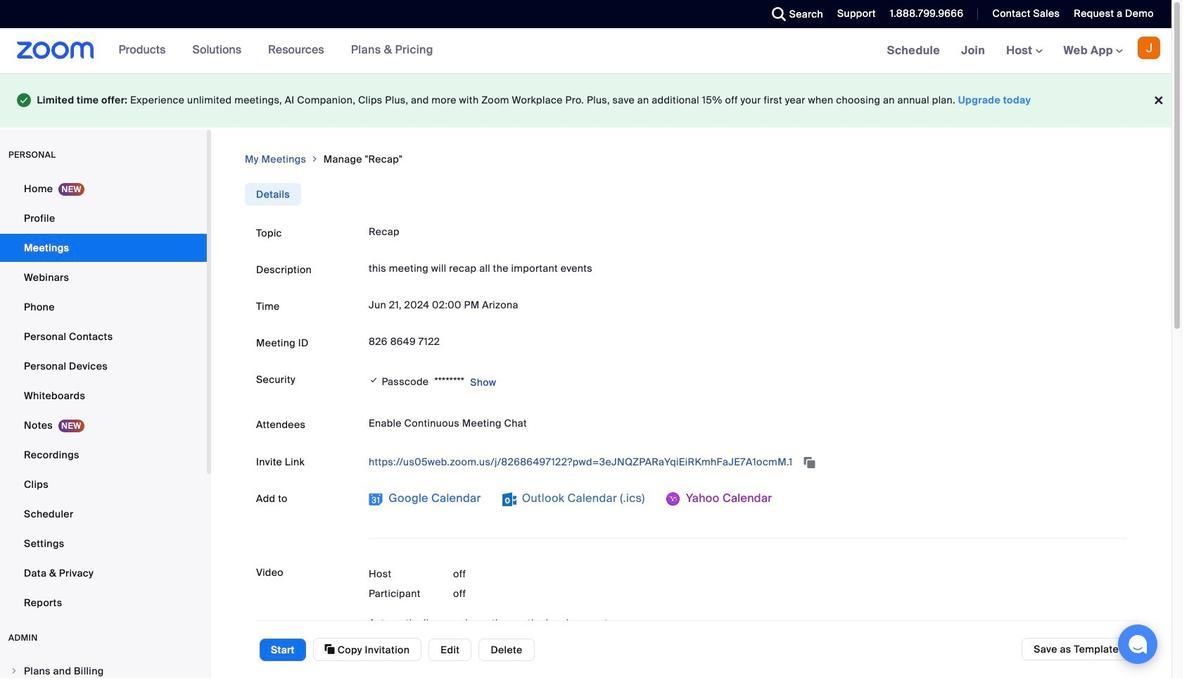 Task type: vqa. For each thing, say whether or not it's contained in the screenshot.
ADD TO GOOGLE CALENDAR Icon
yes



Task type: describe. For each thing, give the bounding box(es) containing it.
checked image
[[369, 373, 379, 387]]

meetings navigation
[[877, 28, 1172, 74]]

manage recap navigation
[[245, 152, 1139, 166]]

personal menu menu
[[0, 174, 207, 618]]

manage my meeting tab control tab list
[[245, 183, 301, 205]]

profile picture image
[[1139, 37, 1161, 59]]

add to yahoo calendar image
[[667, 492, 681, 506]]

copy url image
[[803, 458, 817, 467]]



Task type: locate. For each thing, give the bounding box(es) containing it.
open chat image
[[1129, 634, 1148, 654]]

tab
[[245, 183, 301, 205]]

product information navigation
[[94, 28, 444, 73]]

banner
[[0, 28, 1172, 74]]

copy image
[[325, 643, 335, 656]]

right image
[[311, 152, 319, 166]]

footer
[[0, 73, 1172, 127]]

right image
[[10, 666, 18, 675]]

add to google calendar image
[[369, 492, 383, 506]]

type image
[[17, 90, 31, 110]]

add to outlook calendar (.ics) image
[[502, 492, 516, 506]]

zoom logo image
[[17, 42, 94, 59]]

menu item
[[0, 657, 207, 678]]



